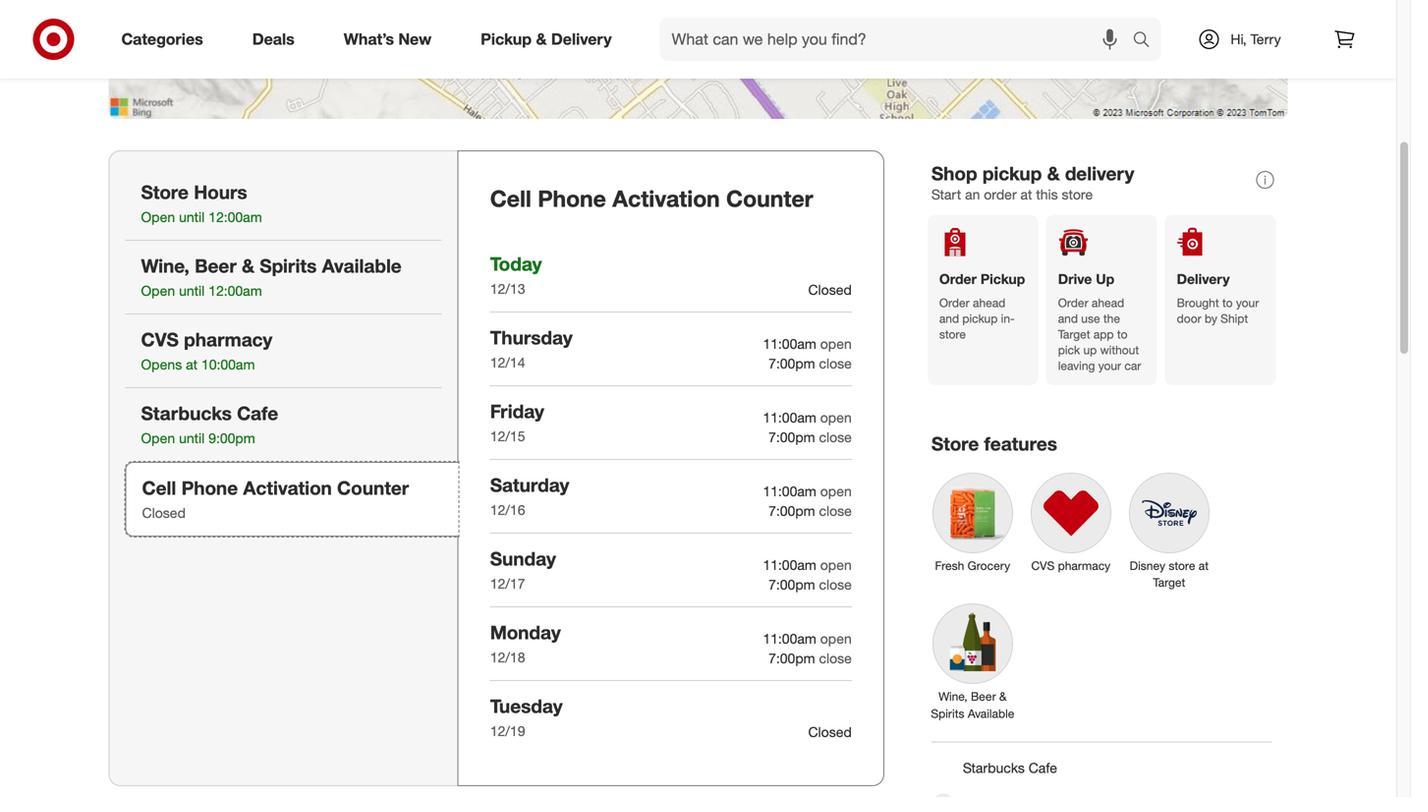 Task type: vqa. For each thing, say whether or not it's contained in the screenshot.
Thickness
no



Task type: locate. For each thing, give the bounding box(es) containing it.
11:00am for thursday
[[763, 335, 817, 352]]

open for friday
[[821, 409, 852, 426]]

open
[[141, 209, 175, 226], [141, 282, 175, 300], [141, 430, 175, 447]]

what's new link
[[327, 18, 456, 61]]

2 close from the top
[[819, 429, 852, 446]]

car
[[1125, 359, 1142, 373]]

starbucks up 9:00pm
[[141, 402, 232, 425]]

cell phone activation counter
[[490, 185, 814, 212]]

ahead for up
[[1092, 296, 1125, 310]]

1 vertical spatial your
[[1099, 359, 1122, 373]]

12/14
[[490, 354, 525, 371]]

12:00am inside store hours open until 12:00am
[[209, 209, 262, 226]]

ahead up the
[[1092, 296, 1125, 310]]

3 11:00am open 7:00pm close from the top
[[763, 483, 852, 519]]

cell
[[490, 185, 532, 212], [142, 477, 176, 499]]

1 vertical spatial activation
[[243, 477, 332, 499]]

counter
[[727, 185, 814, 212], [337, 477, 409, 499]]

cvs
[[141, 328, 179, 351], [1032, 558, 1055, 573]]

store
[[141, 181, 189, 204], [932, 433, 979, 455]]

beer
[[195, 255, 237, 277], [971, 689, 996, 704]]

1 open from the top
[[821, 335, 852, 352]]

1 and from the left
[[940, 311, 960, 326]]

0 vertical spatial pickup
[[983, 162, 1042, 185]]

2 7:00pm from the top
[[769, 429, 816, 446]]

3 open from the top
[[141, 430, 175, 447]]

terry
[[1251, 30, 1282, 48]]

pharmacy inside cvs pharmacy opens at 10:00am
[[184, 328, 273, 351]]

wine, inside wine, beer & spirits available open until 12:00am
[[141, 255, 190, 277]]

ahead inside the order pickup order ahead and pickup in- store
[[973, 296, 1006, 310]]

1 vertical spatial starbucks
[[963, 759, 1025, 777]]

0 horizontal spatial cafe
[[237, 402, 278, 425]]

your inside delivery brought to your door by shipt
[[1237, 296, 1260, 310]]

4 11:00am from the top
[[763, 556, 817, 574]]

to up shipt
[[1223, 296, 1233, 310]]

order inside drive up order ahead and use the target app to pick up without leaving your car
[[1059, 296, 1089, 310]]

ahead inside drive up order ahead and use the target app to pick up without leaving your car
[[1092, 296, 1125, 310]]

1 vertical spatial store
[[932, 433, 979, 455]]

starbucks inside starbucks cafe open until 9:00pm
[[141, 402, 232, 425]]

12/15
[[490, 428, 525, 445]]

0 vertical spatial spirits
[[260, 255, 317, 277]]

store left the "features"
[[932, 433, 979, 455]]

0 horizontal spatial target
[[1059, 327, 1091, 342]]

beer for wine, beer & spirits available open until 12:00am
[[195, 255, 237, 277]]

activation inside cell phone activation counter closed
[[243, 477, 332, 499]]

and left in-
[[940, 311, 960, 326]]

spirits inside wine, beer & spirits available open until 12:00am
[[260, 255, 317, 277]]

2 11:00am from the top
[[763, 409, 817, 426]]

0 horizontal spatial to
[[1118, 327, 1128, 342]]

2 horizontal spatial store
[[1169, 558, 1196, 573]]

1 vertical spatial 12:00am
[[209, 282, 262, 300]]

3 open from the top
[[821, 483, 852, 500]]

wine, up starbucks cafe
[[939, 689, 968, 704]]

5 open from the top
[[821, 630, 852, 647]]

close
[[819, 355, 852, 372], [819, 429, 852, 446], [819, 502, 852, 519], [819, 576, 852, 593], [819, 650, 852, 667]]

1 horizontal spatial target
[[1154, 575, 1186, 590]]

0 vertical spatial available
[[322, 255, 402, 277]]

1 horizontal spatial cell
[[490, 185, 532, 212]]

delivery
[[551, 30, 612, 49], [1177, 271, 1230, 288]]

until inside store hours open until 12:00am
[[179, 209, 205, 226]]

order
[[984, 186, 1017, 203]]

until up cvs pharmacy opens at 10:00am
[[179, 282, 205, 300]]

available for wine, beer & spirits available open until 12:00am
[[322, 255, 402, 277]]

3 close from the top
[[819, 502, 852, 519]]

0 horizontal spatial activation
[[243, 477, 332, 499]]

2 and from the left
[[1059, 311, 1078, 326]]

available for wine, beer & spirits available
[[968, 706, 1015, 721]]

7:00pm
[[769, 355, 816, 372], [769, 429, 816, 446], [769, 502, 816, 519], [769, 576, 816, 593], [769, 650, 816, 667]]

1 vertical spatial closed
[[142, 504, 186, 522]]

2 until from the top
[[179, 282, 205, 300]]

1 vertical spatial cvs
[[1032, 558, 1055, 573]]

1 vertical spatial pickup
[[981, 271, 1026, 288]]

at inside cvs pharmacy opens at 10:00am
[[186, 356, 198, 373]]

counter for cell phone activation counter closed
[[337, 477, 409, 499]]

11:00am open 7:00pm close for thursday
[[763, 335, 852, 372]]

0 horizontal spatial available
[[322, 255, 402, 277]]

2 horizontal spatial at
[[1199, 558, 1209, 573]]

1 vertical spatial cell
[[142, 477, 176, 499]]

wine, beer & spirits available
[[931, 689, 1015, 721]]

your up shipt
[[1237, 296, 1260, 310]]

& inside shop pickup & delivery start an order at this store
[[1048, 162, 1060, 185]]

5 11:00am from the top
[[763, 630, 817, 647]]

pharmacy left disney
[[1058, 558, 1111, 573]]

2 open from the top
[[821, 409, 852, 426]]

1 horizontal spatial activation
[[613, 185, 720, 212]]

and left use
[[1059, 311, 1078, 326]]

open inside store hours open until 12:00am
[[141, 209, 175, 226]]

beer for wine, beer & spirits available
[[971, 689, 996, 704]]

5 close from the top
[[819, 650, 852, 667]]

2 ahead from the left
[[1092, 296, 1125, 310]]

ahead up in-
[[973, 296, 1006, 310]]

2 vertical spatial open
[[141, 430, 175, 447]]

available inside wine, beer & spirits available open until 12:00am
[[322, 255, 402, 277]]

monday
[[490, 621, 561, 644]]

2 12:00am from the top
[[209, 282, 262, 300]]

12:00am
[[209, 209, 262, 226], [209, 282, 262, 300]]

What can we help you find? suggestions appear below search field
[[660, 18, 1138, 61]]

0 horizontal spatial beer
[[195, 255, 237, 277]]

cvs inside cvs pharmacy opens at 10:00am
[[141, 328, 179, 351]]

1 horizontal spatial counter
[[727, 185, 814, 212]]

1 open from the top
[[141, 209, 175, 226]]

0 vertical spatial store
[[1062, 186, 1093, 203]]

ahead for pickup
[[973, 296, 1006, 310]]

11:00am for saturday
[[763, 483, 817, 500]]

order for drive up
[[1059, 296, 1089, 310]]

1 horizontal spatial your
[[1237, 296, 1260, 310]]

1 horizontal spatial pharmacy
[[1058, 558, 1111, 573]]

open inside starbucks cafe open until 9:00pm
[[141, 430, 175, 447]]

cell for cell phone activation counter
[[490, 185, 532, 212]]

1 vertical spatial spirits
[[931, 706, 965, 721]]

0 horizontal spatial spirits
[[260, 255, 317, 277]]

1 horizontal spatial store
[[932, 433, 979, 455]]

0 vertical spatial pharmacy
[[184, 328, 273, 351]]

1 horizontal spatial to
[[1223, 296, 1233, 310]]

and for drive
[[1059, 311, 1078, 326]]

0 vertical spatial 12:00am
[[209, 209, 262, 226]]

4 close from the top
[[819, 576, 852, 593]]

wine, down store hours open until 12:00am
[[141, 255, 190, 277]]

0 vertical spatial store
[[141, 181, 189, 204]]

until left 9:00pm
[[179, 430, 205, 447]]

beer up starbucks cafe
[[971, 689, 996, 704]]

1 horizontal spatial phone
[[538, 185, 606, 212]]

0 vertical spatial delivery
[[551, 30, 612, 49]]

0 vertical spatial cvs
[[141, 328, 179, 351]]

1 horizontal spatial at
[[1021, 186, 1033, 203]]

0 horizontal spatial your
[[1099, 359, 1122, 373]]

2 vertical spatial until
[[179, 430, 205, 447]]

order
[[940, 271, 977, 288], [940, 296, 970, 310], [1059, 296, 1089, 310]]

starbucks cafe
[[963, 759, 1058, 777]]

until
[[179, 209, 205, 226], [179, 282, 205, 300], [179, 430, 205, 447]]

your
[[1237, 296, 1260, 310], [1099, 359, 1122, 373]]

1 vertical spatial target
[[1154, 575, 1186, 590]]

activation for cell phone activation counter
[[613, 185, 720, 212]]

counter inside cell phone activation counter closed
[[337, 477, 409, 499]]

1 vertical spatial until
[[179, 282, 205, 300]]

1 vertical spatial to
[[1118, 327, 1128, 342]]

pickup
[[983, 162, 1042, 185], [963, 311, 998, 326]]

7:00pm for saturday
[[769, 502, 816, 519]]

up
[[1084, 343, 1097, 358]]

spirits inside wine, beer & spirits available
[[931, 706, 965, 721]]

saturday
[[490, 474, 570, 496]]

cvs for cvs pharmacy opens at 10:00am
[[141, 328, 179, 351]]

1 7:00pm from the top
[[769, 355, 816, 372]]

1 12:00am from the top
[[209, 209, 262, 226]]

to up without
[[1118, 327, 1128, 342]]

0 vertical spatial activation
[[613, 185, 720, 212]]

0 horizontal spatial delivery
[[551, 30, 612, 49]]

ahead
[[973, 296, 1006, 310], [1092, 296, 1125, 310]]

cell down starbucks cafe open until 9:00pm
[[142, 477, 176, 499]]

cell phone activation counter closed
[[142, 477, 409, 522]]

1 horizontal spatial available
[[968, 706, 1015, 721]]

0 horizontal spatial ahead
[[973, 296, 1006, 310]]

1 close from the top
[[819, 355, 852, 372]]

1 ahead from the left
[[973, 296, 1006, 310]]

1 vertical spatial counter
[[337, 477, 409, 499]]

thursday 12/14
[[490, 326, 573, 371]]

until for starbucks
[[179, 430, 205, 447]]

pickup left in-
[[963, 311, 998, 326]]

categories
[[121, 30, 203, 49]]

phone up today
[[538, 185, 606, 212]]

leaving
[[1059, 359, 1096, 373]]

7:00pm for monday
[[769, 650, 816, 667]]

&
[[536, 30, 547, 49], [1048, 162, 1060, 185], [242, 255, 255, 277], [1000, 689, 1007, 704]]

and inside the order pickup order ahead and pickup in- store
[[940, 311, 960, 326]]

4 7:00pm from the top
[[769, 576, 816, 593]]

12:00am up cvs pharmacy opens at 10:00am
[[209, 282, 262, 300]]

your down without
[[1099, 359, 1122, 373]]

cell inside cell phone activation counter closed
[[142, 477, 176, 499]]

1 11:00am from the top
[[763, 335, 817, 352]]

2 vertical spatial at
[[1199, 558, 1209, 573]]

target down disney
[[1154, 575, 1186, 590]]

wine, for wine, beer & spirits available open until 12:00am
[[141, 255, 190, 277]]

pickup right the new
[[481, 30, 532, 49]]

closed for today
[[809, 281, 852, 298]]

1 horizontal spatial and
[[1059, 311, 1078, 326]]

12:00am down the hours
[[209, 209, 262, 226]]

0 vertical spatial cell
[[490, 185, 532, 212]]

cafe for starbucks cafe
[[1029, 759, 1058, 777]]

0 vertical spatial closed
[[809, 281, 852, 298]]

wine, for wine, beer & spirits available
[[939, 689, 968, 704]]

1 vertical spatial delivery
[[1177, 271, 1230, 288]]

store inside store hours open until 12:00am
[[141, 181, 189, 204]]

3 until from the top
[[179, 430, 205, 447]]

and for order
[[940, 311, 960, 326]]

pickup inside pickup & delivery link
[[481, 30, 532, 49]]

store inside shop pickup & delivery start an order at this store
[[1062, 186, 1093, 203]]

0 vertical spatial counter
[[727, 185, 814, 212]]

at right disney
[[1199, 558, 1209, 573]]

at right opens at the left top
[[186, 356, 198, 373]]

0 vertical spatial cafe
[[237, 402, 278, 425]]

available inside wine, beer & spirits available
[[968, 706, 1015, 721]]

12/13
[[490, 280, 525, 297]]

0 horizontal spatial phone
[[181, 477, 238, 499]]

cvs right grocery
[[1032, 558, 1055, 573]]

store left the hours
[[141, 181, 189, 204]]

pharmacy up 10:00am
[[184, 328, 273, 351]]

cell up today
[[490, 185, 532, 212]]

1 vertical spatial pickup
[[963, 311, 998, 326]]

app
[[1094, 327, 1114, 342]]

cvs pharmacy link
[[1022, 464, 1121, 578]]

pickup & delivery
[[481, 30, 612, 49]]

1 horizontal spatial wine,
[[939, 689, 968, 704]]

0 vertical spatial your
[[1237, 296, 1260, 310]]

& inside wine, beer & spirits available
[[1000, 689, 1007, 704]]

0 vertical spatial open
[[141, 209, 175, 226]]

0 horizontal spatial pickup
[[481, 30, 532, 49]]

5 7:00pm from the top
[[769, 650, 816, 667]]

0 horizontal spatial cvs
[[141, 328, 179, 351]]

spirits
[[260, 255, 317, 277], [931, 706, 965, 721]]

activation
[[613, 185, 720, 212], [243, 477, 332, 499]]

phone for cell phone activation counter
[[538, 185, 606, 212]]

12:00am inside wine, beer & spirits available open until 12:00am
[[209, 282, 262, 300]]

saturday 12/16
[[490, 474, 570, 519]]

available
[[322, 255, 402, 277], [968, 706, 1015, 721]]

11:00am open 7:00pm close
[[763, 335, 852, 372], [763, 409, 852, 446], [763, 483, 852, 519], [763, 556, 852, 593], [763, 630, 852, 667]]

0 vertical spatial starbucks
[[141, 402, 232, 425]]

beer inside wine, beer & spirits available open until 12:00am
[[195, 255, 237, 277]]

until inside starbucks cafe open until 9:00pm
[[179, 430, 205, 447]]

pharmacy
[[184, 328, 273, 351], [1058, 558, 1111, 573]]

0 vertical spatial wine,
[[141, 255, 190, 277]]

fresh grocery
[[935, 558, 1011, 573]]

start
[[932, 186, 962, 203]]

1 horizontal spatial delivery
[[1177, 271, 1230, 288]]

pickup
[[481, 30, 532, 49], [981, 271, 1026, 288]]

1 vertical spatial at
[[186, 356, 198, 373]]

5 11:00am open 7:00pm close from the top
[[763, 630, 852, 667]]

target
[[1059, 327, 1091, 342], [1154, 575, 1186, 590]]

starbucks down wine, beer & spirits available
[[963, 759, 1025, 777]]

0 vertical spatial beer
[[195, 255, 237, 277]]

11:00am open 7:00pm close for saturday
[[763, 483, 852, 519]]

12/16
[[490, 501, 525, 519]]

and inside drive up order ahead and use the target app to pick up without leaving your car
[[1059, 311, 1078, 326]]

new
[[399, 30, 432, 49]]

target inside disney store at target
[[1154, 575, 1186, 590]]

closed
[[809, 281, 852, 298], [142, 504, 186, 522], [809, 723, 852, 741]]

2 open from the top
[[141, 282, 175, 300]]

1 vertical spatial open
[[141, 282, 175, 300]]

0 vertical spatial at
[[1021, 186, 1033, 203]]

cvs up opens at the left top
[[141, 328, 179, 351]]

2 vertical spatial closed
[[809, 723, 852, 741]]

at
[[1021, 186, 1033, 203], [186, 356, 198, 373], [1199, 558, 1209, 573]]

pickup up 'order' at the top right of the page
[[983, 162, 1042, 185]]

until inside wine, beer & spirits available open until 12:00am
[[179, 282, 205, 300]]

1 vertical spatial pharmacy
[[1058, 558, 1111, 573]]

7:00pm for thursday
[[769, 355, 816, 372]]

1 horizontal spatial beer
[[971, 689, 996, 704]]

1 horizontal spatial cafe
[[1029, 759, 1058, 777]]

1 horizontal spatial ahead
[[1092, 296, 1125, 310]]

pickup up in-
[[981, 271, 1026, 288]]

0 vertical spatial phone
[[538, 185, 606, 212]]

open for store hours
[[141, 209, 175, 226]]

12/18
[[490, 649, 525, 666]]

phone down 9:00pm
[[181, 477, 238, 499]]

cafe inside starbucks cafe open until 9:00pm
[[237, 402, 278, 425]]

1 11:00am open 7:00pm close from the top
[[763, 335, 852, 372]]

1 vertical spatial beer
[[971, 689, 996, 704]]

beer down store hours open until 12:00am
[[195, 255, 237, 277]]

0 horizontal spatial store
[[141, 181, 189, 204]]

0 vertical spatial pickup
[[481, 30, 532, 49]]

2 11:00am open 7:00pm close from the top
[[763, 409, 852, 446]]

4 11:00am open 7:00pm close from the top
[[763, 556, 852, 593]]

7:00pm for sunday
[[769, 576, 816, 593]]

0 vertical spatial until
[[179, 209, 205, 226]]

0 horizontal spatial wine,
[[141, 255, 190, 277]]

store capabilities with hours, vertical tabs tab list
[[109, 150, 459, 786]]

pharmacy for cvs pharmacy opens at 10:00am
[[184, 328, 273, 351]]

open for sunday
[[821, 556, 852, 574]]

spirits for wine, beer & spirits available open until 12:00am
[[260, 255, 317, 277]]

0 horizontal spatial starbucks
[[141, 402, 232, 425]]

3 7:00pm from the top
[[769, 502, 816, 519]]

1 vertical spatial phone
[[181, 477, 238, 499]]

& inside wine, beer & spirits available open until 12:00am
[[242, 255, 255, 277]]

cvs for cvs pharmacy
[[1032, 558, 1055, 573]]

3 11:00am from the top
[[763, 483, 817, 500]]

door
[[1177, 311, 1202, 326]]

tuesday 12/19
[[490, 695, 563, 740]]

cell for cell phone activation counter closed
[[142, 477, 176, 499]]

fresh grocery link
[[924, 464, 1022, 578]]

0 vertical spatial target
[[1059, 327, 1091, 342]]

0 horizontal spatial pharmacy
[[184, 328, 273, 351]]

until down the hours
[[179, 209, 205, 226]]

1 vertical spatial wine,
[[939, 689, 968, 704]]

to inside delivery brought to your door by shipt
[[1223, 296, 1233, 310]]

store for store features
[[932, 433, 979, 455]]

1 horizontal spatial pickup
[[981, 271, 1026, 288]]

beer inside wine, beer & spirits available
[[971, 689, 996, 704]]

wine, inside wine, beer & spirits available
[[939, 689, 968, 704]]

1 horizontal spatial spirits
[[931, 706, 965, 721]]

1 until from the top
[[179, 209, 205, 226]]

1 horizontal spatial starbucks
[[963, 759, 1025, 777]]

phone inside cell phone activation counter closed
[[181, 477, 238, 499]]

thursday
[[490, 326, 573, 349]]

closed for tuesday
[[809, 723, 852, 741]]

pharmacy for cvs pharmacy
[[1058, 558, 1111, 573]]

target up pick at right
[[1059, 327, 1091, 342]]

at inside shop pickup & delivery start an order at this store
[[1021, 186, 1033, 203]]

& for wine, beer & spirits available open until 12:00am
[[242, 255, 255, 277]]

4 open from the top
[[821, 556, 852, 574]]

11:00am open 7:00pm close for friday
[[763, 409, 852, 446]]

starbucks cafe open until 9:00pm
[[141, 402, 278, 447]]

11:00am
[[763, 335, 817, 352], [763, 409, 817, 426], [763, 483, 817, 500], [763, 556, 817, 574], [763, 630, 817, 647]]

1 vertical spatial cafe
[[1029, 759, 1058, 777]]

at left this
[[1021, 186, 1033, 203]]

starbucks
[[141, 402, 232, 425], [963, 759, 1025, 777]]

delivery
[[1066, 162, 1135, 185]]

0 horizontal spatial counter
[[337, 477, 409, 499]]

0 horizontal spatial at
[[186, 356, 198, 373]]

store
[[1062, 186, 1093, 203], [940, 327, 966, 342], [1169, 558, 1196, 573]]

0 horizontal spatial cell
[[142, 477, 176, 499]]

2 vertical spatial store
[[1169, 558, 1196, 573]]

0 horizontal spatial store
[[940, 327, 966, 342]]

0 vertical spatial to
[[1223, 296, 1233, 310]]

1 horizontal spatial store
[[1062, 186, 1093, 203]]

0 horizontal spatial and
[[940, 311, 960, 326]]

1 horizontal spatial cvs
[[1032, 558, 1055, 573]]

disney store at target
[[1130, 558, 1209, 590]]

1 vertical spatial store
[[940, 327, 966, 342]]



Task type: describe. For each thing, give the bounding box(es) containing it.
pickup inside the order pickup order ahead and pickup in- store
[[981, 271, 1026, 288]]

fresh
[[935, 558, 965, 573]]

order for order pickup
[[940, 296, 970, 310]]

this
[[1037, 186, 1058, 203]]

in-
[[1001, 311, 1015, 326]]

open inside wine, beer & spirits available open until 12:00am
[[141, 282, 175, 300]]

shop pickup & delivery start an order at this store
[[932, 162, 1135, 203]]

to inside drive up order ahead and use the target app to pick up without leaving your car
[[1118, 327, 1128, 342]]

until for store
[[179, 209, 205, 226]]

close for thursday
[[819, 355, 852, 372]]

closed inside cell phone activation counter closed
[[142, 504, 186, 522]]

drive
[[1059, 271, 1093, 288]]

open for thursday
[[821, 335, 852, 352]]

wine, beer & spirits available link
[[924, 595, 1022, 726]]

spirits for wine, beer & spirits available
[[931, 706, 965, 721]]

delivery brought to your door by shipt
[[1177, 271, 1260, 326]]

& for shop pickup & delivery start an order at this store
[[1048, 162, 1060, 185]]

counter for cell phone activation counter
[[727, 185, 814, 212]]

search
[[1124, 32, 1171, 51]]

the
[[1104, 311, 1121, 326]]

store for store hours open until 12:00am
[[141, 181, 189, 204]]

shipt
[[1221, 311, 1249, 326]]

store hours open until 12:00am
[[141, 181, 262, 226]]

store features
[[932, 433, 1058, 455]]

opens
[[141, 356, 182, 373]]

9:00pm
[[209, 430, 255, 447]]

11:00am open 7:00pm close for sunday
[[763, 556, 852, 593]]

an
[[965, 186, 981, 203]]

12/19
[[490, 723, 525, 740]]

11:00am for sunday
[[763, 556, 817, 574]]

open for saturday
[[821, 483, 852, 500]]

store inside the order pickup order ahead and pickup in- store
[[940, 327, 966, 342]]

what's new
[[344, 30, 432, 49]]

tuesday
[[490, 695, 563, 718]]

today 12/13
[[490, 253, 542, 297]]

activation for cell phone activation counter closed
[[243, 477, 332, 499]]

11:00am for friday
[[763, 409, 817, 426]]

at inside disney store at target
[[1199, 558, 1209, 573]]

shop
[[932, 162, 978, 185]]

11:00am open 7:00pm close for monday
[[763, 630, 852, 667]]

11:00am for monday
[[763, 630, 817, 647]]

friday
[[490, 400, 545, 423]]

close for sunday
[[819, 576, 852, 593]]

pickup & delivery link
[[464, 18, 637, 61]]

close for monday
[[819, 650, 852, 667]]

pick
[[1059, 343, 1081, 358]]

today
[[490, 253, 542, 275]]

by
[[1205, 311, 1218, 326]]

7:00pm for friday
[[769, 429, 816, 446]]

starbucks for starbucks cafe
[[963, 759, 1025, 777]]

hours
[[194, 181, 247, 204]]

cvs pharmacy opens at 10:00am
[[141, 328, 273, 373]]

target inside drive up order ahead and use the target app to pick up without leaving your car
[[1059, 327, 1091, 342]]

hi, terry
[[1231, 30, 1282, 48]]

open for starbucks cafe
[[141, 430, 175, 447]]

store inside disney store at target
[[1169, 558, 1196, 573]]

close for friday
[[819, 429, 852, 446]]

close for saturday
[[819, 502, 852, 519]]

delivery inside delivery brought to your door by shipt
[[1177, 271, 1230, 288]]

friday 12/15
[[490, 400, 545, 445]]

phone for cell phone activation counter closed
[[181, 477, 238, 499]]

cvs pharmacy
[[1032, 558, 1111, 573]]

sunday 12/17
[[490, 547, 556, 592]]

your inside drive up order ahead and use the target app to pick up without leaving your car
[[1099, 359, 1122, 373]]

hi,
[[1231, 30, 1247, 48]]

without
[[1101, 343, 1140, 358]]

disney store at target link
[[1121, 464, 1219, 595]]

order pickup order ahead and pickup in- store
[[940, 271, 1026, 342]]

up
[[1096, 271, 1115, 288]]

use
[[1082, 311, 1101, 326]]

starbucks for starbucks cafe open until 9:00pm
[[141, 402, 232, 425]]

wine, beer & spirits available open until 12:00am
[[141, 255, 402, 300]]

features
[[985, 433, 1058, 455]]

& for wine, beer & spirits available
[[1000, 689, 1007, 704]]

brought
[[1177, 296, 1220, 310]]

grocery
[[968, 558, 1011, 573]]

cafe for starbucks cafe open until 9:00pm
[[237, 402, 278, 425]]

search button
[[1124, 18, 1171, 65]]

pickup inside the order pickup order ahead and pickup in- store
[[963, 311, 998, 326]]

monday 12/18
[[490, 621, 561, 666]]

10:00am
[[201, 356, 255, 373]]

deals link
[[236, 18, 319, 61]]

deals
[[252, 30, 295, 49]]

categories link
[[105, 18, 228, 61]]

drive up order ahead and use the target app to pick up without leaving your car
[[1059, 271, 1142, 373]]

sunday
[[490, 547, 556, 570]]

what's
[[344, 30, 394, 49]]

12/17
[[490, 575, 525, 592]]

open for monday
[[821, 630, 852, 647]]

disney
[[1130, 558, 1166, 573]]

pickup inside shop pickup & delivery start an order at this store
[[983, 162, 1042, 185]]



